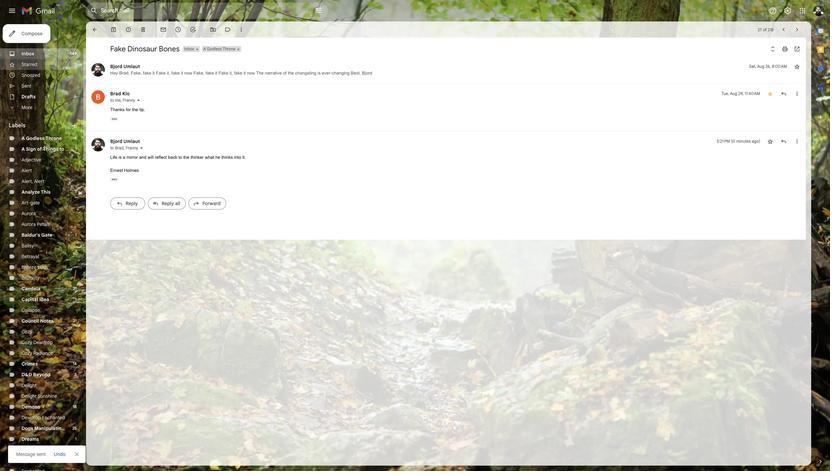 Task type: describe. For each thing, give the bounding box(es) containing it.
undo alert
[[51, 449, 68, 461]]

1 show trimmed content image from the top
[[110, 117, 118, 121]]

5:21 pm
[[717, 139, 730, 144]]

2 horizontal spatial fake
[[219, 71, 228, 76]]

0 vertical spatial is
[[318, 71, 321, 76]]

1 vertical spatial of
[[283, 71, 287, 76]]

a godless throne link
[[22, 135, 62, 142]]

dogs manipulating time link
[[22, 426, 77, 432]]

move to image
[[210, 26, 216, 33]]

snoozed
[[22, 72, 40, 78]]

aurora for aurora link
[[22, 211, 36, 217]]

thanks
[[110, 107, 125, 112]]

betrayal link
[[22, 254, 39, 260]]

breeze lush link
[[22, 265, 48, 271]]

5:21 pm (0 minutes ago) cell
[[717, 138, 760, 145]]

reply for reply all
[[162, 201, 174, 207]]

main menu image
[[8, 7, 16, 15]]

4
[[74, 136, 77, 141]]

message sent
[[16, 452, 46, 458]]

alert, alert link
[[22, 178, 44, 185]]

inbox inside tooltip
[[83, 51, 94, 56]]

a godless throne for a godless throne link
[[22, 135, 62, 142]]

search mail image
[[88, 5, 100, 17]]

art-gate
[[22, 200, 40, 206]]

labels
[[9, 122, 25, 129]]

thinks
[[221, 155, 233, 160]]

crimes
[[22, 361, 38, 367]]

older image
[[794, 26, 801, 33]]

aurora for aurora petals
[[22, 222, 36, 228]]

back to inbox image
[[91, 26, 98, 33]]

demons link
[[22, 404, 40, 410]]

cozy for cozy radiance
[[22, 351, 32, 357]]

list containing bjord umlaut
[[86, 56, 801, 216]]

cozy radiance
[[22, 351, 53, 357]]

labels heading
[[9, 122, 71, 129]]

demons
[[22, 404, 40, 410]]

petals
[[37, 222, 50, 228]]

tue, aug 29, 11:40 am cell
[[722, 90, 760, 97]]

a sign of things to come
[[22, 146, 79, 152]]

klo
[[122, 91, 130, 97]]

aug for tue,
[[730, 91, 737, 96]]

1 for analyze this
[[75, 190, 77, 195]]

throne for the a godless throne button
[[223, 46, 236, 51]]

thanks for the tip.
[[110, 107, 146, 112]]

beyond
[[33, 372, 50, 378]]

1 it, from the left
[[167, 71, 170, 76]]

analyze this
[[22, 189, 51, 195]]

cozy for cozy link
[[22, 329, 32, 335]]

forward link
[[189, 198, 226, 210]]

not starred image for 5:21 pm (0 minutes ago)
[[767, 138, 774, 145]]

message
[[16, 452, 35, 458]]

alert,
[[22, 178, 33, 185]]

to up life
[[110, 145, 114, 150]]

0 vertical spatial the
[[288, 71, 294, 76]]

sat, aug 26, 8:00 am cell
[[749, 63, 787, 70]]

of inside labels navigation
[[37, 146, 42, 152]]

will
[[148, 155, 154, 160]]

narrative
[[265, 71, 282, 76]]

delight for 'delight' link
[[22, 383, 37, 389]]

not starred checkbox for 8:00 am
[[794, 63, 801, 70]]

2 vertical spatial the
[[183, 155, 189, 160]]

franny for klo
[[123, 98, 135, 103]]

to left me
[[110, 98, 114, 103]]

21 for council notes
[[73, 319, 77, 324]]

support image
[[769, 7, 777, 15]]

ernest holmes
[[110, 168, 139, 173]]

gmail image
[[22, 4, 58, 17]]

time
[[65, 426, 77, 432]]

149
[[70, 51, 77, 56]]

delight sunshine
[[22, 394, 57, 400]]

brutality link
[[22, 275, 39, 281]]

report spam image
[[125, 26, 132, 33]]

breeze lush
[[22, 265, 48, 271]]

cozy for cozy dewdrop
[[22, 340, 32, 346]]

thinker
[[191, 155, 204, 160]]

all
[[175, 201, 180, 207]]

changeling
[[295, 71, 316, 76]]

to me , franny
[[110, 98, 135, 103]]

2 fake from the left
[[171, 71, 180, 76]]

3 fake from the left
[[206, 71, 214, 76]]

aurora petals
[[22, 222, 50, 228]]

ago)
[[752, 139, 760, 144]]

mark as unread image
[[160, 26, 167, 33]]

inbox for inbox link
[[22, 51, 34, 57]]

1 umlaut from the top
[[123, 64, 140, 70]]

, for klo
[[121, 98, 122, 103]]

tip.
[[139, 107, 145, 112]]

1 horizontal spatial alert
[[34, 178, 44, 185]]

to inside labels navigation
[[60, 146, 64, 152]]

snooze image
[[175, 26, 182, 33]]

sent
[[37, 452, 46, 458]]

sat, aug 26, 8:00 am
[[749, 64, 787, 69]]

0 vertical spatial alert
[[22, 168, 32, 174]]

godless for a godless throne link
[[26, 135, 45, 142]]

life is a mirror and will reflect back to the thinker what he thinks into it.
[[110, 155, 246, 160]]

sent
[[22, 83, 31, 89]]

1 bjord umlaut from the top
[[110, 64, 140, 70]]

snoozed link
[[22, 72, 40, 78]]

1 vertical spatial is
[[119, 155, 122, 160]]

dewdrop enchanted link
[[22, 415, 65, 421]]

analyze this link
[[22, 189, 51, 195]]

0 vertical spatial dewdrop
[[33, 340, 53, 346]]

4 it from the left
[[244, 71, 246, 76]]

adjective link
[[22, 157, 41, 163]]

inbox link
[[22, 51, 34, 57]]

ever-
[[322, 71, 332, 76]]

aurora link
[[22, 211, 36, 217]]

he
[[215, 155, 220, 160]]

show details image for umlaut
[[140, 146, 144, 150]]

analyze
[[22, 189, 40, 195]]

11:40 am
[[745, 91, 760, 96]]

come
[[65, 146, 79, 152]]

sat,
[[749, 64, 757, 69]]

this
[[41, 189, 51, 195]]

council notes
[[22, 318, 54, 324]]

dreamy
[[22, 447, 38, 453]]

add to tasks image
[[190, 26, 196, 33]]

a godless throne button
[[202, 46, 236, 52]]

into
[[234, 155, 241, 160]]

compose
[[22, 31, 43, 37]]

brutality
[[22, 275, 39, 281]]

dogs manipulating time
[[22, 426, 77, 432]]

collapse
[[22, 308, 40, 314]]

1 for a sign of things to come
[[75, 147, 77, 152]]

reply link
[[110, 198, 145, 210]]

2 now from the left
[[247, 71, 255, 76]]

show details image for klo
[[137, 98, 141, 103]]

a for 4
[[22, 135, 25, 142]]

more
[[22, 105, 32, 111]]

0 vertical spatial bjord
[[110, 64, 122, 70]]

minutes
[[736, 139, 751, 144]]

14
[[73, 362, 77, 367]]

dreamy wander
[[22, 447, 56, 453]]

reflect
[[155, 155, 167, 160]]



Task type: locate. For each thing, give the bounding box(es) containing it.
2 vertical spatial of
[[37, 146, 42, 152]]

fake, down inbox button
[[194, 71, 204, 76]]

fake
[[143, 71, 151, 76], [171, 71, 180, 76], [206, 71, 214, 76], [234, 71, 242, 76]]

godless
[[207, 46, 222, 51], [26, 135, 45, 142]]

3 1 from the top
[[75, 233, 77, 238]]

1 vertical spatial throne
[[46, 135, 62, 142]]

umlaut up 'brad,' at left
[[123, 64, 140, 70]]

it down inbox button
[[181, 71, 183, 76]]

aurora down art-gate link
[[22, 211, 36, 217]]

alert containing message sent
[[8, 15, 820, 464]]

the right for
[[132, 107, 138, 112]]

changing
[[332, 71, 350, 76]]

dinosaur
[[127, 44, 157, 53]]

1 horizontal spatial now
[[247, 71, 255, 76]]

enchant
[[22, 458, 39, 464]]

fake dinosaur bones
[[110, 44, 180, 53]]

newer image
[[781, 26, 787, 33]]

1 horizontal spatial a godless throne
[[203, 46, 236, 51]]

1 vertical spatial godless
[[26, 135, 45, 142]]

show trimmed content image down thanks
[[110, 117, 118, 121]]

starred image
[[767, 90, 774, 97]]

0 vertical spatial franny
[[123, 98, 135, 103]]

1 1 from the top
[[75, 147, 77, 152]]

for
[[126, 107, 131, 112]]

aurora down aurora link
[[22, 222, 36, 228]]

6
[[74, 94, 77, 99]]

1 vertical spatial ,
[[124, 145, 125, 150]]

d&d beyond
[[22, 372, 50, 378]]

0 vertical spatial 21
[[73, 286, 77, 291]]

show details image up and
[[140, 146, 144, 150]]

1 vertical spatial a
[[22, 135, 25, 142]]

1 vertical spatial show trimmed content image
[[110, 178, 118, 182]]

godless for the a godless throne button
[[207, 46, 222, 51]]

0 vertical spatial delight
[[22, 383, 37, 389]]

dewdrop up radiance at the left
[[33, 340, 53, 346]]

labels navigation
[[0, 22, 86, 472]]

reply left all
[[162, 201, 174, 207]]

0 horizontal spatial the
[[132, 107, 138, 112]]

not starred image
[[794, 63, 801, 70], [767, 138, 774, 145]]

29,
[[738, 91, 744, 96]]

2 delight from the top
[[22, 394, 37, 400]]

cozy dewdrop
[[22, 340, 53, 346]]

2 horizontal spatial the
[[288, 71, 294, 76]]

to left come
[[60, 146, 64, 152]]

0 horizontal spatial not starred image
[[767, 138, 774, 145]]

dogs
[[22, 426, 33, 432]]

bjord umlaut
[[110, 64, 140, 70], [110, 138, 140, 144]]

to brad , franny
[[110, 145, 138, 150]]

1 vertical spatial brad
[[115, 145, 124, 150]]

not starred checkbox right '8:00 am'
[[794, 63, 801, 70]]

cozy down cozy link
[[22, 340, 32, 346]]

2 1 from the top
[[75, 190, 77, 195]]

2 bjord umlaut from the top
[[110, 138, 140, 144]]

alert
[[22, 168, 32, 174], [34, 178, 44, 185]]

bjord right best,
[[362, 71, 372, 76]]

not starred image right '8:00 am'
[[794, 63, 801, 70]]

dewdrop down demons
[[22, 415, 41, 421]]

3 cozy from the top
[[22, 351, 32, 357]]

brad klo
[[110, 91, 130, 97]]

1 fake, from the left
[[131, 71, 142, 76]]

gate
[[41, 232, 52, 238]]

brad
[[110, 91, 121, 97], [115, 145, 124, 150]]

a godless throne down move to 'image'
[[203, 46, 236, 51]]

0 horizontal spatial aug
[[730, 91, 737, 96]]

1 right this
[[75, 190, 77, 195]]

godless inside the a godless throne button
[[207, 46, 222, 51]]

delight sunshine link
[[22, 394, 57, 400]]

alert
[[8, 15, 820, 464]]

fake down the a godless throne button
[[219, 71, 228, 76]]

d&d
[[22, 372, 32, 378]]

breeze
[[22, 265, 36, 271]]

fake down the a godless throne button
[[206, 71, 214, 76]]

a sign of things to come link
[[22, 146, 79, 152]]

inbox right 149
[[83, 51, 94, 56]]

aug for sat,
[[757, 64, 765, 69]]

to
[[110, 98, 114, 103], [110, 145, 114, 150], [60, 146, 64, 152], [178, 155, 182, 160]]

1 down 25
[[75, 437, 77, 442]]

labels image
[[225, 26, 231, 33]]

0 horizontal spatial of
[[37, 146, 42, 152]]

delight
[[22, 383, 37, 389], [22, 394, 37, 400]]

fake, right 'brad,' at left
[[131, 71, 142, 76]]

, down brad klo in the left top of the page
[[121, 98, 122, 103]]

0 horizontal spatial godless
[[26, 135, 45, 142]]

it.
[[242, 155, 246, 160]]

mirror
[[127, 155, 138, 160]]

2 umlaut from the top
[[123, 138, 140, 144]]

1 vertical spatial 21
[[73, 319, 77, 324]]

inbox
[[184, 46, 194, 51], [22, 51, 34, 57], [83, 51, 94, 56]]

throne inside button
[[223, 46, 236, 51]]

1 vertical spatial aug
[[730, 91, 737, 96]]

inbox tooltip
[[81, 46, 97, 61]]

archive image
[[110, 26, 117, 33]]

tab list
[[811, 22, 830, 447]]

2 fake, from the left
[[194, 71, 204, 76]]

back
[[168, 155, 177, 160]]

inbox for inbox button
[[184, 46, 194, 51]]

1 vertical spatial umlaut
[[123, 138, 140, 144]]

franny for umlaut
[[126, 145, 138, 150]]

aug left the 29,
[[730, 91, 737, 96]]

reply all
[[162, 201, 180, 207]]

alert up alert,
[[22, 168, 32, 174]]

1 horizontal spatial not starred image
[[794, 63, 801, 70]]

dreams
[[22, 437, 39, 443]]

Starred checkbox
[[767, 90, 774, 97]]

show trimmed content image down ernest
[[110, 178, 118, 182]]

fake down bones
[[156, 71, 166, 76]]

2 cozy from the top
[[22, 340, 32, 346]]

art-
[[22, 200, 30, 206]]

1 vertical spatial delight
[[22, 394, 37, 400]]

0 horizontal spatial not starred checkbox
[[767, 138, 774, 145]]

of right sign
[[37, 146, 42, 152]]

a right inbox button
[[203, 46, 206, 51]]

list
[[86, 56, 801, 216]]

council
[[22, 318, 39, 324]]

idea
[[39, 297, 49, 303]]

0 vertical spatial show trimmed content image
[[110, 117, 118, 121]]

1 horizontal spatial throne
[[223, 46, 236, 51]]

delight down d&d
[[22, 383, 37, 389]]

more image
[[238, 26, 245, 33]]

1 vertical spatial bjord
[[362, 71, 372, 76]]

21 for candela
[[73, 286, 77, 291]]

fake down bones
[[171, 71, 180, 76]]

218
[[768, 27, 774, 32]]

1 now from the left
[[184, 71, 192, 76]]

0 vertical spatial umlaut
[[123, 64, 140, 70]]

1 horizontal spatial godless
[[207, 46, 222, 51]]

2 vertical spatial cozy
[[22, 351, 32, 357]]

a inside button
[[203, 46, 206, 51]]

1 it from the left
[[153, 71, 155, 76]]

2 vertical spatial bjord
[[110, 138, 122, 144]]

capital
[[22, 297, 38, 303]]

1 horizontal spatial reply
[[162, 201, 174, 207]]

Search mail text field
[[101, 7, 296, 14]]

1 for capital idea
[[75, 297, 77, 302]]

1 vertical spatial cozy
[[22, 340, 32, 346]]

notes
[[40, 318, 54, 324]]

franny up mirror
[[126, 145, 138, 150]]

0 vertical spatial not starred checkbox
[[794, 63, 801, 70]]

2 it, from the left
[[230, 71, 233, 76]]

bjord up hey
[[110, 64, 122, 70]]

0 vertical spatial cozy
[[22, 329, 32, 335]]

bjord up to brad , franny
[[110, 138, 122, 144]]

holmes
[[124, 168, 139, 173]]

0 horizontal spatial alert
[[22, 168, 32, 174]]

sent link
[[22, 83, 31, 89]]

0 horizontal spatial fake,
[[131, 71, 142, 76]]

1 horizontal spatial is
[[318, 71, 321, 76]]

throne inside labels navigation
[[46, 135, 62, 142]]

1 vertical spatial alert
[[34, 178, 44, 185]]

1 right gate
[[75, 233, 77, 238]]

bones
[[159, 44, 180, 53]]

aug left 26,
[[757, 64, 765, 69]]

brad up the a
[[115, 145, 124, 150]]

0 vertical spatial brad
[[110, 91, 121, 97]]

godless down move to 'image'
[[207, 46, 222, 51]]

the left changeling
[[288, 71, 294, 76]]

0 horizontal spatial inbox
[[22, 51, 34, 57]]

1 horizontal spatial ,
[[124, 145, 125, 150]]

0 horizontal spatial now
[[184, 71, 192, 76]]

1 horizontal spatial it,
[[230, 71, 233, 76]]

now down inbox button
[[184, 71, 192, 76]]

capital idea
[[22, 297, 49, 303]]

settings image
[[784, 7, 792, 15]]

enchanted
[[42, 415, 65, 421]]

delight down 'delight' link
[[22, 394, 37, 400]]

2 horizontal spatial inbox
[[184, 46, 194, 51]]

of right narrative
[[283, 71, 287, 76]]

5 1 from the top
[[75, 437, 77, 442]]

not starred image right ago)
[[767, 138, 774, 145]]

a godless throne for the a godless throne button
[[203, 46, 236, 51]]

a for 1
[[22, 146, 25, 152]]

inbox inside button
[[184, 46, 194, 51]]

1 horizontal spatial aug
[[757, 64, 765, 69]]

show details image
[[137, 98, 141, 103], [140, 146, 144, 150]]

it down fake dinosaur bones
[[153, 71, 155, 76]]

is left the a
[[119, 155, 122, 160]]

godless inside labels navigation
[[26, 135, 45, 142]]

, for umlaut
[[124, 145, 125, 150]]

hey brad, fake, fake it fake it, fake it now fake, fake it fake it, fake it now the narrative of the changeling is ever-changing best, bjord
[[110, 71, 372, 76]]

Not starred checkbox
[[794, 63, 801, 70], [767, 138, 774, 145]]

4 1 from the top
[[75, 297, 77, 302]]

2 horizontal spatial of
[[763, 27, 767, 32]]

franny down "klo"
[[123, 98, 135, 103]]

not starred checkbox right ago)
[[767, 138, 774, 145]]

1 horizontal spatial fake,
[[194, 71, 204, 76]]

ballsy
[[22, 243, 34, 249]]

to right back
[[178, 155, 182, 160]]

d&d beyond link
[[22, 372, 50, 378]]

8:00 am
[[772, 64, 787, 69]]

1 vertical spatial the
[[132, 107, 138, 112]]

0 horizontal spatial a godless throne
[[22, 135, 62, 142]]

0 horizontal spatial it,
[[167, 71, 170, 76]]

0 vertical spatial aurora
[[22, 211, 36, 217]]

reply for reply
[[126, 201, 138, 207]]

delete image
[[140, 26, 147, 33]]

council notes link
[[22, 318, 54, 324]]

the
[[256, 71, 264, 76]]

manipulating
[[34, 426, 64, 432]]

0 vertical spatial show details image
[[137, 98, 141, 103]]

brad up me
[[110, 91, 121, 97]]

tue,
[[722, 91, 729, 96]]

0 vertical spatial godless
[[207, 46, 222, 51]]

1 reply from the left
[[126, 201, 138, 207]]

1 aurora from the top
[[22, 211, 36, 217]]

bjord umlaut up 'brad,' at left
[[110, 64, 140, 70]]

me
[[115, 98, 121, 103]]

starred link
[[22, 62, 37, 68]]

is
[[318, 71, 321, 76], [119, 155, 122, 160]]

2 aurora from the top
[[22, 222, 36, 228]]

a
[[203, 46, 206, 51], [22, 135, 25, 142], [22, 146, 25, 152]]

alert up analyze this link
[[34, 178, 44, 185]]

3 it from the left
[[215, 71, 217, 76]]

aurora petals link
[[22, 222, 50, 228]]

1 vertical spatial dewdrop
[[22, 415, 41, 421]]

0 vertical spatial a
[[203, 46, 206, 51]]

starred
[[22, 62, 37, 68]]

0 horizontal spatial reply
[[126, 201, 138, 207]]

1 for baldur's gate
[[75, 233, 77, 238]]

1 horizontal spatial not starred checkbox
[[794, 63, 801, 70]]

alert link
[[22, 168, 32, 174]]

inbox down add to tasks "icon"
[[184, 46, 194, 51]]

fake down archive icon
[[110, 44, 126, 53]]

None search field
[[86, 3, 328, 19]]

candela
[[22, 286, 40, 292]]

show trimmed content image
[[110, 117, 118, 121], [110, 178, 118, 182]]

1 horizontal spatial fake
[[156, 71, 166, 76]]

1 down 4
[[75, 147, 77, 152]]

1 vertical spatial show details image
[[140, 146, 144, 150]]

cozy down council
[[22, 329, 32, 335]]

the left thinker
[[183, 155, 189, 160]]

1 delight from the top
[[22, 383, 37, 389]]

and
[[139, 155, 146, 160]]

0 horizontal spatial is
[[119, 155, 122, 160]]

1 vertical spatial aurora
[[22, 222, 36, 228]]

1 fake from the left
[[143, 71, 151, 76]]

5:21 pm (0 minutes ago)
[[717, 139, 760, 144]]

1 vertical spatial bjord umlaut
[[110, 138, 140, 144]]

reply
[[126, 201, 138, 207], [162, 201, 174, 207]]

not starred checkbox for ago)
[[767, 138, 774, 145]]

27
[[758, 27, 762, 32]]

fake,
[[131, 71, 142, 76], [194, 71, 204, 76]]

art-gate link
[[22, 200, 40, 206]]

0 vertical spatial not starred image
[[794, 63, 801, 70]]

1 horizontal spatial of
[[283, 71, 287, 76]]

1 right idea
[[75, 297, 77, 302]]

aurora
[[22, 211, 36, 217], [22, 222, 36, 228]]

is left "ever-"
[[318, 71, 321, 76]]

now left the
[[247, 71, 255, 76]]

fake right 'brad,' at left
[[143, 71, 151, 76]]

1 cozy from the top
[[22, 329, 32, 335]]

0 vertical spatial aug
[[757, 64, 765, 69]]

0 vertical spatial a godless throne
[[203, 46, 236, 51]]

cozy radiance link
[[22, 351, 53, 357]]

it, down the a godless throne button
[[230, 71, 233, 76]]

brad,
[[119, 71, 130, 76]]

fake left the
[[234, 71, 242, 76]]

1 vertical spatial a godless throne
[[22, 135, 62, 142]]

2 vertical spatial a
[[22, 146, 25, 152]]

bjord
[[110, 64, 122, 70], [362, 71, 372, 76], [110, 138, 122, 144]]

aug inside cell
[[757, 64, 765, 69]]

baldur's gate link
[[22, 232, 52, 238]]

betrayal
[[22, 254, 39, 260]]

1 for dreams
[[75, 437, 77, 442]]

0 horizontal spatial throne
[[46, 135, 62, 142]]

it, down bones
[[167, 71, 170, 76]]

1 vertical spatial franny
[[126, 145, 138, 150]]

of right '27'
[[763, 27, 767, 32]]

0 vertical spatial ,
[[121, 98, 122, 103]]

(0
[[731, 139, 735, 144]]

dreamy wander link
[[22, 447, 56, 453]]

umlaut up to brad , franny
[[123, 138, 140, 144]]

drafts link
[[22, 94, 36, 100]]

cozy up crimes link
[[22, 351, 32, 357]]

it left the
[[244, 71, 246, 76]]

delight for delight sunshine
[[22, 394, 37, 400]]

a down the labels
[[22, 135, 25, 142]]

2 reply from the left
[[162, 201, 174, 207]]

4 fake from the left
[[234, 71, 242, 76]]

0 vertical spatial bjord umlaut
[[110, 64, 140, 70]]

, up the a
[[124, 145, 125, 150]]

inbox inside labels navigation
[[22, 51, 34, 57]]

0 horizontal spatial ,
[[121, 98, 122, 103]]

aug inside 'cell'
[[730, 91, 737, 96]]

cozy dewdrop link
[[22, 340, 53, 346]]

cozy
[[22, 329, 32, 335], [22, 340, 32, 346], [22, 351, 32, 357]]

best,
[[351, 71, 361, 76]]

throne up things
[[46, 135, 62, 142]]

2 21 from the top
[[73, 319, 77, 324]]

2 show trimmed content image from the top
[[110, 178, 118, 182]]

not starred image for sat, aug 26, 8:00 am
[[794, 63, 801, 70]]

baldur's
[[22, 232, 40, 238]]

2 it from the left
[[181, 71, 183, 76]]

throne for a godless throne link
[[46, 135, 62, 142]]

godless up sign
[[26, 135, 45, 142]]

what
[[205, 155, 214, 160]]

1 vertical spatial not starred image
[[767, 138, 774, 145]]

a godless throne down labels heading
[[22, 135, 62, 142]]

0 vertical spatial throne
[[223, 46, 236, 51]]

1 horizontal spatial inbox
[[83, 51, 94, 56]]

show details image up the tip.
[[137, 98, 141, 103]]

throne
[[223, 46, 236, 51], [46, 135, 62, 142]]

dewdrop enchanted
[[22, 415, 65, 421]]

crimes link
[[22, 361, 38, 367]]

throne down labels icon
[[223, 46, 236, 51]]

0 horizontal spatial fake
[[110, 44, 126, 53]]

it down the a godless throne button
[[215, 71, 217, 76]]

bjord umlaut up to brad , franny
[[110, 138, 140, 144]]

1 horizontal spatial the
[[183, 155, 189, 160]]

hey
[[110, 71, 118, 76]]

a left sign
[[22, 146, 25, 152]]

1 vertical spatial not starred checkbox
[[767, 138, 774, 145]]

a godless throne inside button
[[203, 46, 236, 51]]

inbox up starred at the left of page
[[22, 51, 34, 57]]

0 vertical spatial of
[[763, 27, 767, 32]]

of
[[763, 27, 767, 32], [283, 71, 287, 76], [37, 146, 42, 152]]

dreams link
[[22, 437, 39, 443]]

a godless throne inside labels navigation
[[22, 135, 62, 142]]

advanced search options image
[[312, 4, 325, 17]]

1 21 from the top
[[73, 286, 77, 291]]

reply down holmes
[[126, 201, 138, 207]]

capital idea link
[[22, 297, 49, 303]]

cozy link
[[22, 329, 32, 335]]



Task type: vqa. For each thing, say whether or not it's contained in the screenshot.


